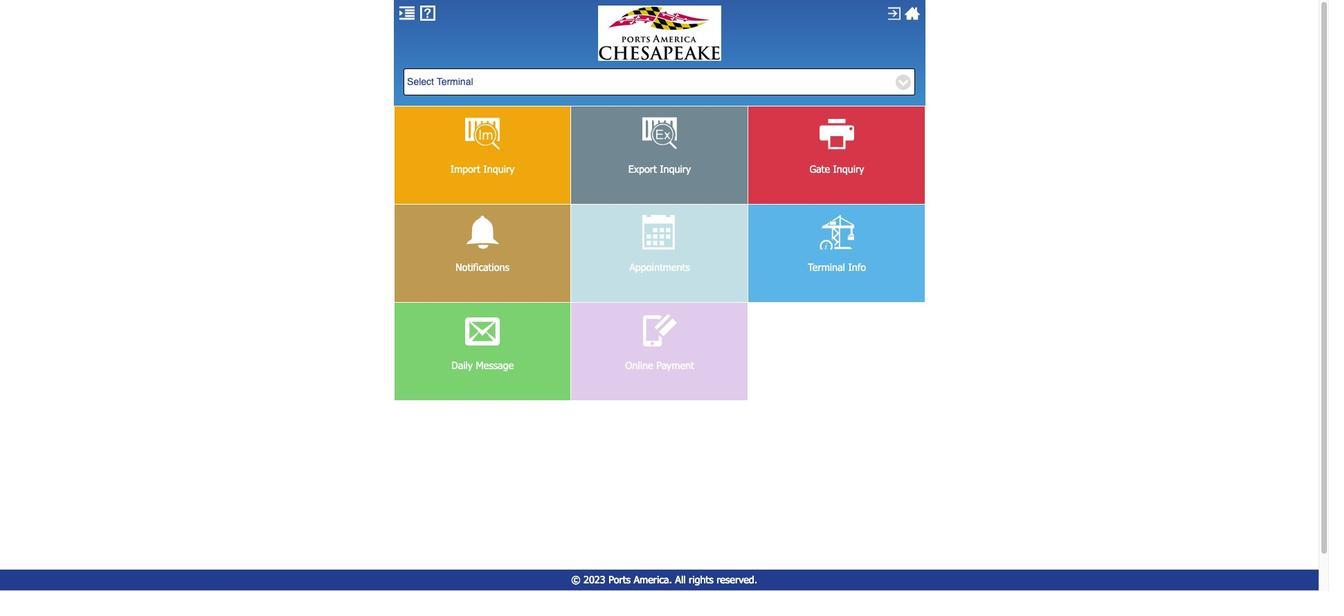 Task type: locate. For each thing, give the bounding box(es) containing it.
© 2023 ports america. all rights reserved.
[[571, 575, 757, 587]]

inquiry right export
[[660, 163, 691, 175]]

inquiry right the "import"
[[483, 163, 515, 175]]

inquiry right the gate
[[833, 163, 864, 175]]

1 horizontal spatial inquiry
[[660, 163, 691, 175]]

terminal inside banner
[[437, 76, 473, 87]]

select terminal banner
[[394, 0, 925, 106]]

1 horizontal spatial terminal
[[808, 261, 845, 273]]

daily
[[451, 360, 473, 371]]

2 horizontal spatial inquiry
[[833, 163, 864, 175]]

2023
[[584, 575, 605, 587]]

all
[[675, 575, 686, 587]]

0 horizontal spatial terminal
[[437, 76, 473, 87]]

export inquiry
[[628, 163, 691, 175]]

2 inquiry from the left
[[660, 163, 691, 175]]

0 horizontal spatial inquiry
[[483, 163, 515, 175]]

export
[[628, 163, 657, 175]]

info
[[848, 261, 866, 273]]

0 vertical spatial terminal
[[437, 76, 473, 87]]

port america logo image
[[598, 6, 721, 61]]

daily message
[[451, 360, 514, 371]]

terminal
[[437, 76, 473, 87], [808, 261, 845, 273]]

terminal left info
[[808, 261, 845, 273]]

daily message link
[[394, 303, 571, 401]]

©
[[571, 575, 581, 587]]

inquiry
[[483, 163, 515, 175], [660, 163, 691, 175], [833, 163, 864, 175]]

rights
[[689, 575, 714, 587]]

import inquiry link
[[394, 106, 571, 204]]

3 inquiry from the left
[[833, 163, 864, 175]]

terminal info
[[808, 261, 866, 273]]

select
[[407, 76, 434, 87]]

notifications link
[[394, 205, 571, 302]]

1 inquiry from the left
[[483, 163, 515, 175]]

inquiry for export inquiry
[[660, 163, 691, 175]]

© 2023 ports america. all rights reserved. footer
[[0, 571, 1329, 592]]

america.
[[634, 575, 672, 587]]

terminal right select
[[437, 76, 473, 87]]



Task type: vqa. For each thing, say whether or not it's contained in the screenshot.
into
no



Task type: describe. For each thing, give the bounding box(es) containing it.
inquiry for gate inquiry
[[833, 163, 864, 175]]

notifications
[[455, 261, 510, 273]]

1 vertical spatial terminal
[[808, 261, 845, 273]]

inquiry for import inquiry
[[483, 163, 515, 175]]

import inquiry
[[450, 163, 515, 175]]

gate inquiry link
[[749, 106, 925, 204]]

gate inquiry
[[810, 163, 864, 175]]

reserved.
[[717, 575, 757, 587]]

gate
[[810, 163, 830, 175]]

import
[[450, 163, 480, 175]]

message
[[476, 360, 514, 371]]

export inquiry link
[[571, 106, 748, 204]]

select terminal
[[407, 76, 473, 87]]

ports
[[609, 575, 631, 587]]

terminal info link
[[749, 205, 925, 302]]



